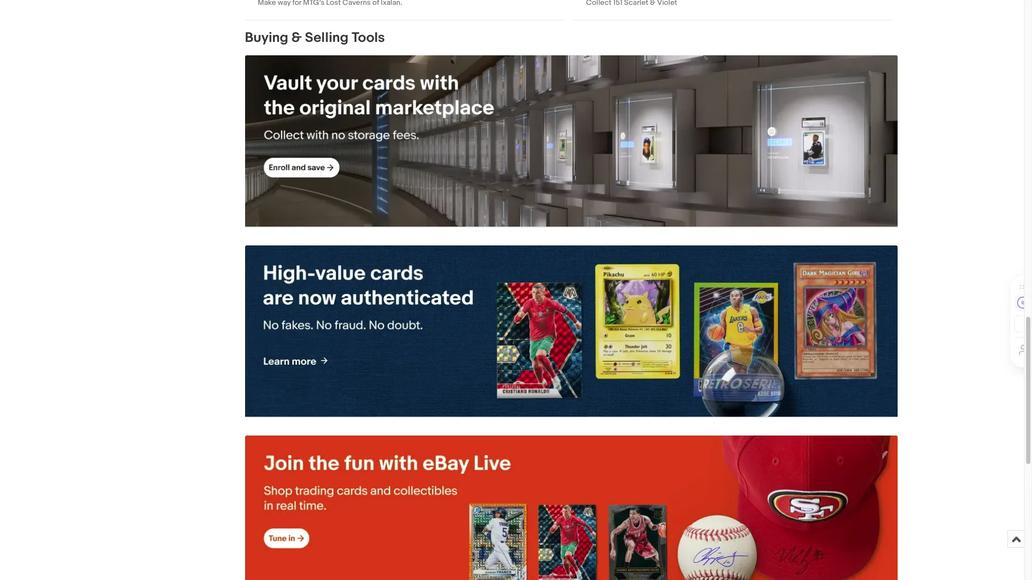 Task type: locate. For each thing, give the bounding box(es) containing it.
None text field
[[245, 0, 565, 20], [245, 55, 898, 227], [245, 436, 898, 581], [245, 0, 565, 20]]

selling
[[305, 29, 349, 46]]

none text field "high-value cards are now authenticated. learn more here."
[[245, 246, 898, 418]]

&
[[291, 29, 302, 46]]

None text field
[[573, 0, 893, 20], [245, 246, 898, 418], [573, 0, 893, 20]]

buying
[[245, 29, 288, 46]]

ebay live image image
[[245, 436, 898, 581]]

high-value cards are now authenticated. learn more here. image
[[245, 246, 898, 417]]

none text field vault image
[[245, 55, 898, 227]]

tools
[[352, 29, 385, 46]]

none text field ebay live image
[[245, 436, 898, 581]]



Task type: vqa. For each thing, say whether or not it's contained in the screenshot.
2nd dec from left
no



Task type: describe. For each thing, give the bounding box(es) containing it.
buying & selling tools
[[245, 29, 385, 46]]

vault image image
[[245, 55, 898, 227]]



